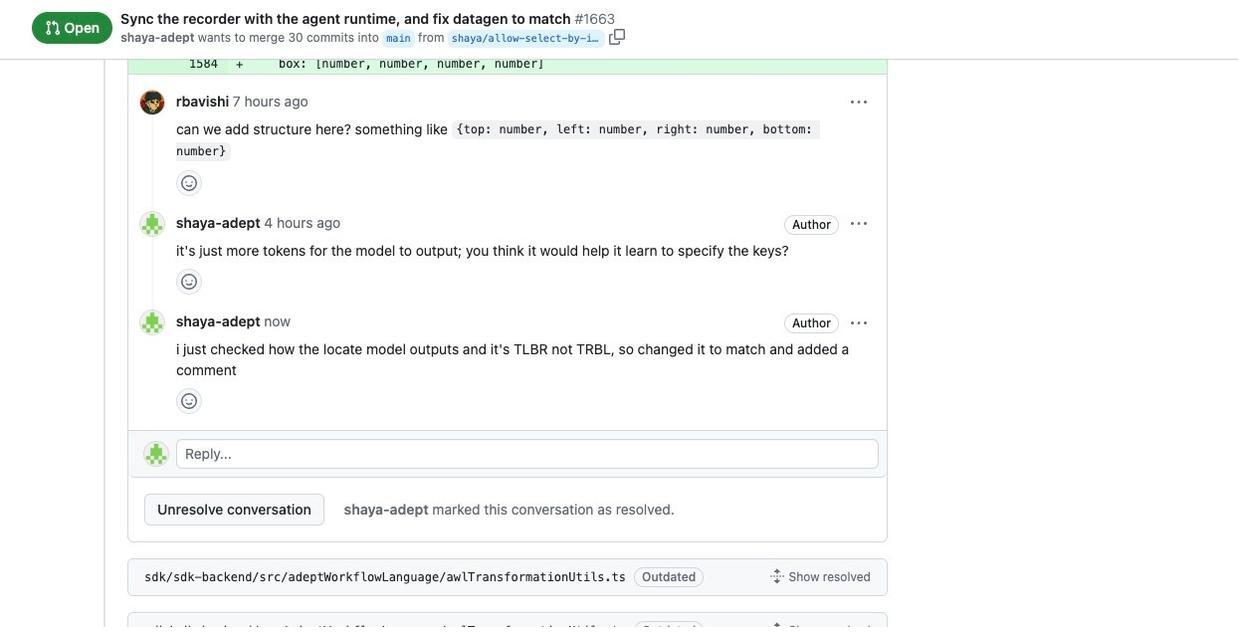 Task type: locate. For each thing, give the bounding box(es) containing it.
1 vertical spatial show options image
[[851, 315, 867, 331]]

1 vertical spatial add or remove reactions image
[[181, 394, 197, 409]]

1 vertical spatial unfold image
[[769, 623, 785, 627]]

2 vertical spatial add or remove reactions element
[[176, 389, 202, 414]]

show options image
[[851, 216, 867, 232], [851, 315, 867, 331]]

@rbavishi image
[[140, 90, 164, 114]]

1 add or remove reactions element from the top
[[176, 170, 202, 196]]

0 vertical spatial show options image
[[851, 216, 867, 232]]

0 vertical spatial @shaya adept image
[[140, 311, 164, 335]]

2 add or remove reactions image from the top
[[181, 394, 197, 409]]

add or remove reactions element
[[176, 170, 202, 196], [176, 269, 202, 295], [176, 389, 202, 414]]

0 vertical spatial add or remove reactions element
[[176, 170, 202, 196]]

2 add or remove reactions element from the top
[[176, 269, 202, 295]]

1 show options image from the top
[[851, 216, 867, 232]]

0 vertical spatial add or remove reactions image
[[181, 175, 197, 191]]

1 vertical spatial add or remove reactions element
[[176, 269, 202, 295]]

add or remove reactions image
[[181, 175, 197, 191], [181, 394, 197, 409]]

2 show options image from the top
[[851, 315, 867, 331]]

1 vertical spatial @shaya adept image
[[144, 442, 168, 466]]

1 add or remove reactions image from the top
[[181, 175, 197, 191]]

@shaya adept image
[[140, 311, 164, 335], [144, 442, 168, 466]]

unfold image
[[769, 569, 785, 585], [769, 623, 785, 627]]

0 vertical spatial unfold image
[[769, 569, 785, 585]]

3 add or remove reactions element from the top
[[176, 389, 202, 414]]



Task type: vqa. For each thing, say whether or not it's contained in the screenshot.
@shaya adept icon related to third Add or remove reactions element
yes



Task type: describe. For each thing, give the bounding box(es) containing it.
copy image
[[609, 29, 625, 45]]

show options image
[[851, 95, 867, 111]]

add or remove reactions element for 1st show options image
[[176, 269, 202, 295]]

add or remove reactions image for add or remove reactions element for show options icon
[[181, 175, 197, 191]]

@shaya adept image
[[140, 212, 164, 236]]

1 unfold image from the top
[[769, 569, 785, 585]]

add or remove reactions image for second show options image add or remove reactions element
[[181, 394, 197, 409]]

add or remove reactions element for second show options image
[[176, 389, 202, 414]]

status: open image
[[45, 20, 61, 36]]

add or remove reactions image
[[181, 274, 197, 290]]

add or remove reactions element for show options icon
[[176, 170, 202, 196]]

2 unfold image from the top
[[769, 623, 785, 627]]



